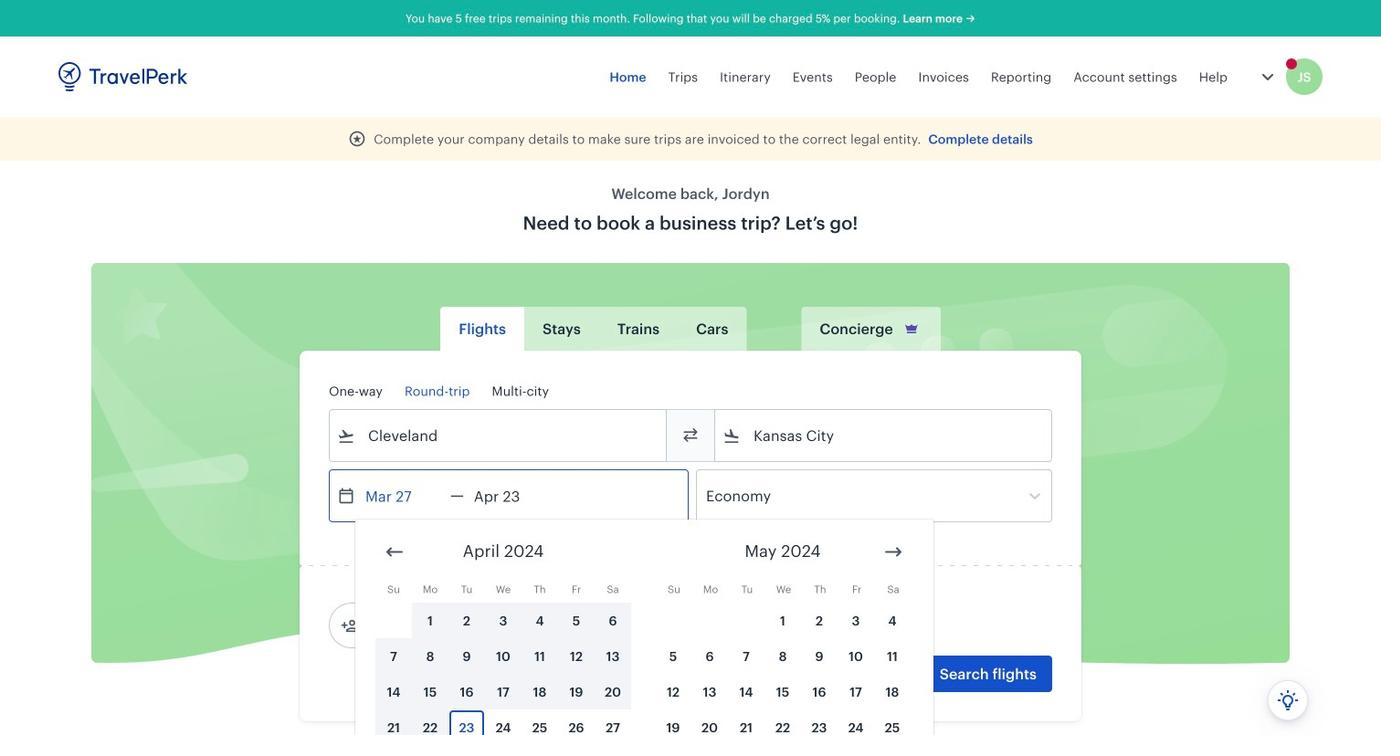 Task type: locate. For each thing, give the bounding box(es) containing it.
move forward to switch to the next month. image
[[883, 541, 905, 563]]

Return text field
[[464, 471, 559, 522]]

Add first traveler search field
[[359, 611, 549, 641]]

Depart text field
[[355, 471, 451, 522]]



Task type: describe. For each thing, give the bounding box(es) containing it.
From search field
[[355, 421, 642, 451]]

To search field
[[741, 421, 1028, 451]]

calendar application
[[355, 520, 1382, 736]]

move backward to switch to the previous month. image
[[384, 541, 406, 563]]



Task type: vqa. For each thing, say whether or not it's contained in the screenshot.
the move forward to switch to the next month. image
yes



